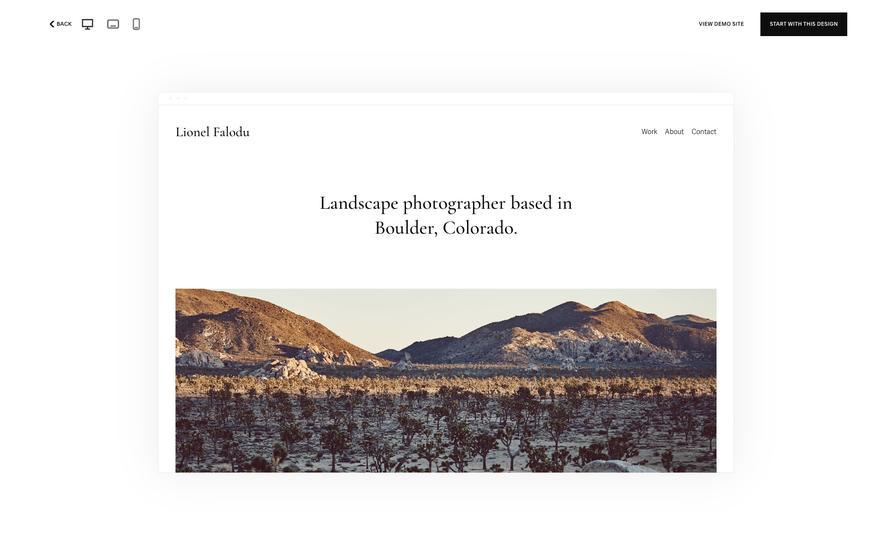 Task type: describe. For each thing, give the bounding box(es) containing it.
start with this design
[[770, 21, 838, 27]]

services
[[248, 22, 276, 30]]

6 - from the left
[[244, 22, 246, 30]]

elliott image
[[69, 160, 301, 358]]

gates image
[[591, 160, 823, 469]]

view demo site
[[699, 21, 744, 27]]

design
[[818, 21, 838, 27]]

portfolio
[[66, 22, 93, 30]]

preview template on a mobile device image
[[130, 18, 143, 31]]

business
[[301, 22, 330, 30]]

falodu
[[330, 378, 358, 386]]

scheduling
[[172, 22, 209, 30]]

online store - portfolio - memberships - blog - scheduling - courses - services - local business
[[19, 22, 330, 30]]

back
[[57, 21, 72, 27]]

3 - from the left
[[146, 22, 149, 30]]

4 - from the left
[[167, 22, 170, 30]]

bergen image
[[330, 0, 562, 102]]

view demo site link
[[699, 12, 744, 36]]

demo
[[715, 21, 731, 27]]

this
[[804, 21, 816, 27]]

memberships
[[99, 22, 145, 30]]

7 - from the left
[[278, 22, 280, 30]]

online
[[19, 22, 40, 30]]



Task type: vqa. For each thing, say whether or not it's contained in the screenshot.
Through
no



Task type: locate. For each thing, give the bounding box(es) containing it.
5 - from the left
[[210, 22, 213, 30]]

blog
[[151, 22, 166, 30]]

view
[[699, 21, 713, 27]]

- left the preview template on a tablet device image on the top left of the page
[[95, 22, 98, 30]]

with
[[788, 21, 802, 27]]

- left courses on the top left of the page
[[210, 22, 213, 30]]

cami image
[[591, 0, 823, 102]]

site
[[733, 21, 744, 27]]

falodu image
[[330, 160, 562, 369]]

-
[[61, 22, 64, 30], [95, 22, 98, 30], [146, 22, 149, 30], [167, 22, 170, 30], [210, 22, 213, 30], [244, 22, 246, 30], [278, 22, 280, 30]]

beaumont image
[[69, 0, 301, 102]]

- right courses on the top left of the page
[[244, 22, 246, 30]]

back button
[[45, 15, 74, 34]]

courses
[[215, 22, 242, 30]]

start with this design button
[[761, 12, 848, 36]]

start
[[770, 21, 787, 27]]

- right blog
[[167, 22, 170, 30]]

store
[[42, 22, 60, 30]]

preview template on a tablet device image
[[105, 17, 121, 31]]

2 - from the left
[[95, 22, 98, 30]]

remove elliott from your favorites list image
[[285, 368, 294, 377]]

local
[[282, 22, 299, 30]]

- right store
[[61, 22, 64, 30]]

- left local
[[278, 22, 280, 30]]

preview template on a desktop device image
[[79, 17, 96, 31]]

gates
[[591, 478, 613, 487]]

- left blog
[[146, 22, 149, 30]]

1 - from the left
[[61, 22, 64, 30]]



